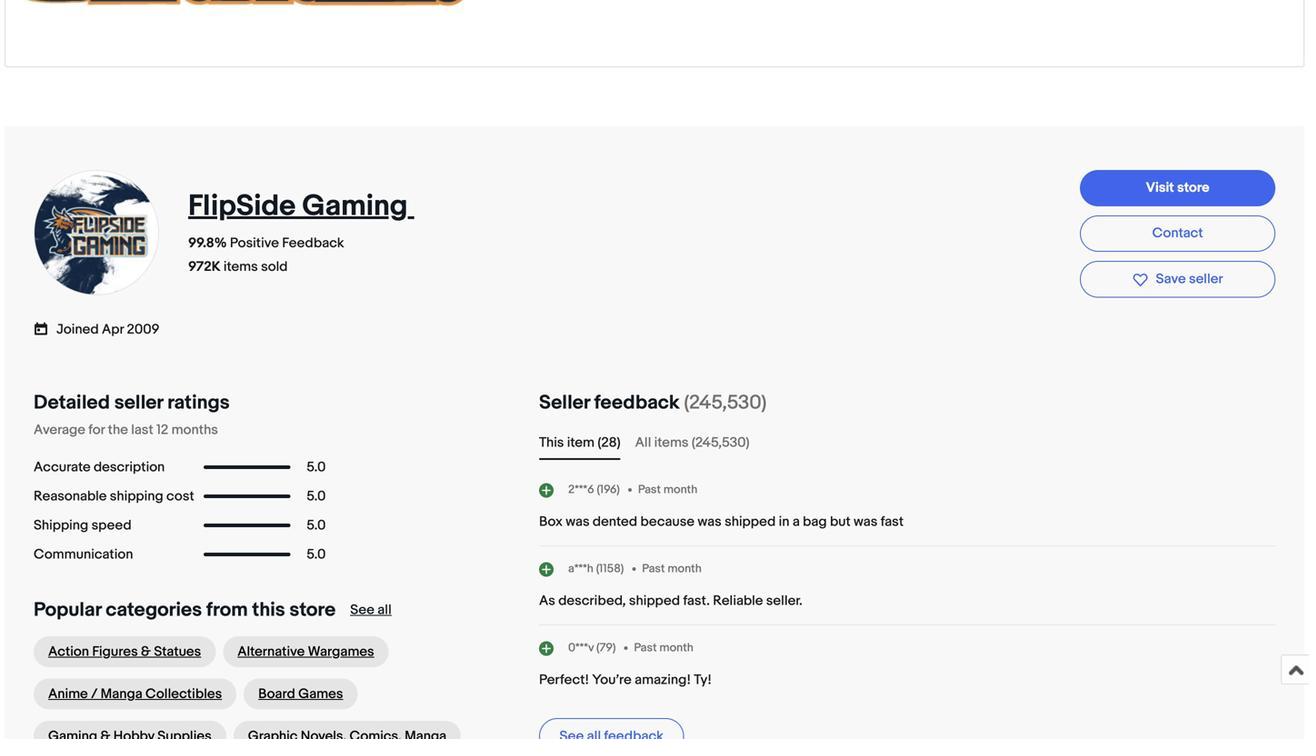 Task type: describe. For each thing, give the bounding box(es) containing it.
this item (28)
[[539, 435, 621, 451]]

anime
[[48, 686, 88, 702]]

seller for detailed
[[114, 391, 163, 415]]

categories
[[106, 598, 202, 622]]

because
[[641, 514, 695, 530]]

manga
[[101, 686, 142, 702]]

popular categories from this store
[[34, 598, 336, 622]]

0***v (79)
[[568, 641, 616, 655]]

&
[[141, 644, 151, 660]]

figures
[[92, 644, 138, 660]]

0 horizontal spatial shipped
[[629, 593, 680, 609]]

(196)
[[597, 483, 620, 497]]

99.8%
[[188, 235, 227, 251]]

/
[[91, 686, 98, 702]]

month for fast.
[[668, 562, 702, 576]]

see all
[[350, 602, 392, 618]]

action figures & statues
[[48, 644, 201, 660]]

2***6
[[568, 483, 594, 497]]

(79)
[[597, 641, 616, 655]]

communication
[[34, 546, 133, 563]]

(28)
[[598, 435, 621, 451]]

text__icon wrapper image
[[34, 320, 56, 336]]

seller.
[[766, 593, 803, 609]]

dented
[[593, 514, 638, 530]]

flipside gaming
[[188, 189, 408, 224]]

seller feedback (245,530)
[[539, 391, 767, 415]]

2 was from the left
[[698, 514, 722, 530]]

shipping
[[110, 488, 163, 505]]

contact link
[[1080, 216, 1276, 252]]

this
[[252, 598, 285, 622]]

0 horizontal spatial store
[[290, 598, 336, 622]]

(245,530) for seller feedback (245,530)
[[684, 391, 767, 415]]

past month for dented
[[638, 483, 698, 497]]

5.0 for description
[[307, 459, 326, 475]]

past for amazing!
[[634, 641, 657, 655]]

feedback
[[594, 391, 680, 415]]

fast
[[881, 514, 904, 530]]

board games
[[258, 686, 343, 702]]

reasonable
[[34, 488, 107, 505]]

speed
[[91, 517, 132, 534]]

statues
[[154, 644, 201, 660]]

save seller button
[[1080, 261, 1276, 298]]

see
[[350, 602, 375, 618]]

alternative wargames link
[[223, 636, 389, 667]]

contact
[[1153, 225, 1204, 242]]

all
[[635, 435, 651, 451]]

as
[[539, 593, 556, 609]]

described,
[[559, 593, 626, 609]]

2***6 (196)
[[568, 483, 620, 497]]

a***h
[[568, 562, 594, 576]]

visit store
[[1146, 180, 1210, 196]]

average for the last 12 months
[[34, 422, 218, 438]]

anime / manga collectibles link
[[34, 679, 237, 710]]

box
[[539, 514, 563, 530]]

visit store link
[[1080, 170, 1276, 207]]

box was dented because was shipped in a bag but was fast
[[539, 514, 904, 530]]

past month for shipped
[[642, 562, 702, 576]]

joined
[[56, 321, 99, 338]]

alternative wargames
[[238, 644, 374, 660]]

action
[[48, 644, 89, 660]]

from
[[206, 598, 248, 622]]

month for ty!
[[660, 641, 694, 655]]

positive
[[230, 235, 279, 251]]

a
[[793, 514, 800, 530]]

accurate description
[[34, 459, 165, 475]]

ratings
[[167, 391, 230, 415]]

flipside
[[188, 189, 296, 224]]

4 5.0 from the top
[[307, 546, 326, 563]]

reasonable shipping cost
[[34, 488, 194, 505]]



Task type: vqa. For each thing, say whether or not it's contained in the screenshot.
You're on the bottom
yes



Task type: locate. For each thing, give the bounding box(es) containing it.
seller
[[539, 391, 590, 415]]

2 vertical spatial past month
[[634, 641, 694, 655]]

item
[[567, 435, 595, 451]]

past for shipped
[[642, 562, 665, 576]]

month up because
[[664, 483, 698, 497]]

store up alternative wargames
[[290, 598, 336, 622]]

sold
[[261, 259, 288, 275]]

for
[[88, 422, 105, 438]]

0 vertical spatial past month
[[638, 483, 698, 497]]

month for because
[[664, 483, 698, 497]]

1 vertical spatial past month
[[642, 562, 702, 576]]

12
[[156, 422, 169, 438]]

all items (245,530)
[[635, 435, 750, 451]]

past month up amazing!
[[634, 641, 694, 655]]

collectibles
[[146, 686, 222, 702]]

month up amazing!
[[660, 641, 694, 655]]

detailed seller ratings
[[34, 391, 230, 415]]

feedback
[[282, 235, 344, 251]]

fast.
[[683, 593, 710, 609]]

was right because
[[698, 514, 722, 530]]

seller inside save seller "button"
[[1189, 271, 1224, 288]]

1 vertical spatial store
[[290, 598, 336, 622]]

shipping
[[34, 517, 88, 534]]

seller for save
[[1189, 271, 1224, 288]]

2 vertical spatial past
[[634, 641, 657, 655]]

ty!
[[694, 672, 712, 688]]

was
[[566, 514, 590, 530], [698, 514, 722, 530], [854, 514, 878, 530]]

99.8% positive feedback 972k items sold
[[188, 235, 344, 275]]

1 horizontal spatial store
[[1178, 180, 1210, 196]]

5.0 for shipping
[[307, 488, 326, 505]]

description
[[94, 459, 165, 475]]

board games link
[[244, 679, 358, 710]]

tab list
[[539, 433, 1276, 453]]

1 vertical spatial seller
[[114, 391, 163, 415]]

action figures & statues link
[[34, 636, 216, 667]]

average
[[34, 422, 85, 438]]

wargames
[[308, 644, 374, 660]]

perfect! you're amazing! ty!
[[539, 672, 712, 688]]

all
[[378, 602, 392, 618]]

month
[[664, 483, 698, 497], [668, 562, 702, 576], [660, 641, 694, 655]]

items inside the 99.8% positive feedback 972k items sold
[[224, 259, 258, 275]]

2 vertical spatial month
[[660, 641, 694, 655]]

past month up because
[[638, 483, 698, 497]]

1 vertical spatial past
[[642, 562, 665, 576]]

seller up last
[[114, 391, 163, 415]]

1 was from the left
[[566, 514, 590, 530]]

months
[[172, 422, 218, 438]]

0 horizontal spatial items
[[224, 259, 258, 275]]

see all link
[[350, 602, 392, 618]]

0 vertical spatial shipped
[[725, 514, 776, 530]]

tab list containing this item (28)
[[539, 433, 1276, 453]]

popular
[[34, 598, 101, 622]]

in
[[779, 514, 790, 530]]

but
[[830, 514, 851, 530]]

this
[[539, 435, 564, 451]]

flipside gaming link
[[188, 189, 414, 224]]

(1158)
[[596, 562, 624, 576]]

joined apr 2009
[[56, 321, 159, 338]]

1 vertical spatial (245,530)
[[692, 435, 750, 451]]

you're
[[592, 672, 632, 688]]

visit
[[1146, 180, 1175, 196]]

games
[[298, 686, 343, 702]]

was right but
[[854, 514, 878, 530]]

items down positive
[[224, 259, 258, 275]]

past up amazing!
[[634, 641, 657, 655]]

cost
[[166, 488, 194, 505]]

items right all
[[655, 435, 689, 451]]

0 vertical spatial store
[[1178, 180, 1210, 196]]

1 horizontal spatial items
[[655, 435, 689, 451]]

(245,530)
[[684, 391, 767, 415], [692, 435, 750, 451]]

seller right save
[[1189, 271, 1224, 288]]

0 vertical spatial seller
[[1189, 271, 1224, 288]]

2 5.0 from the top
[[307, 488, 326, 505]]

past month up as described, shipped fast. reliable seller.
[[642, 562, 702, 576]]

save
[[1156, 271, 1186, 288]]

as described, shipped fast. reliable seller.
[[539, 593, 803, 609]]

5.0
[[307, 459, 326, 475], [307, 488, 326, 505], [307, 517, 326, 534], [307, 546, 326, 563]]

3 was from the left
[[854, 514, 878, 530]]

(245,530) for all items (245,530)
[[692, 435, 750, 451]]

past for dented
[[638, 483, 661, 497]]

was right box
[[566, 514, 590, 530]]

items
[[224, 259, 258, 275], [655, 435, 689, 451]]

shipped left in
[[725, 514, 776, 530]]

0***v
[[568, 641, 594, 655]]

(245,530) up all items (245,530)
[[684, 391, 767, 415]]

apr
[[102, 321, 124, 338]]

0 horizontal spatial seller
[[114, 391, 163, 415]]

0 vertical spatial (245,530)
[[684, 391, 767, 415]]

0 vertical spatial past
[[638, 483, 661, 497]]

0 horizontal spatial was
[[566, 514, 590, 530]]

2 horizontal spatial was
[[854, 514, 878, 530]]

5.0 for speed
[[307, 517, 326, 534]]

bag
[[803, 514, 827, 530]]

flipside gaming image
[[33, 169, 160, 297]]

alternative
[[238, 644, 305, 660]]

0 vertical spatial month
[[664, 483, 698, 497]]

store inside visit store link
[[1178, 180, 1210, 196]]

the
[[108, 422, 128, 438]]

board
[[258, 686, 295, 702]]

(245,530) right all
[[692, 435, 750, 451]]

1 vertical spatial items
[[655, 435, 689, 451]]

past up because
[[638, 483, 661, 497]]

past up as described, shipped fast. reliable seller.
[[642, 562, 665, 576]]

972k
[[188, 259, 221, 275]]

past month for amazing!
[[634, 641, 694, 655]]

1 horizontal spatial shipped
[[725, 514, 776, 530]]

month up fast. at bottom
[[668, 562, 702, 576]]

1 vertical spatial shipped
[[629, 593, 680, 609]]

shipped
[[725, 514, 776, 530], [629, 593, 680, 609]]

amazing!
[[635, 672, 691, 688]]

1 5.0 from the top
[[307, 459, 326, 475]]

1 horizontal spatial was
[[698, 514, 722, 530]]

last
[[131, 422, 153, 438]]

3 5.0 from the top
[[307, 517, 326, 534]]

save seller
[[1156, 271, 1224, 288]]

past month
[[638, 483, 698, 497], [642, 562, 702, 576], [634, 641, 694, 655]]

anime / manga collectibles
[[48, 686, 222, 702]]

accurate
[[34, 459, 91, 475]]

1 horizontal spatial seller
[[1189, 271, 1224, 288]]

gaming
[[302, 189, 408, 224]]

perfect!
[[539, 672, 589, 688]]

0 vertical spatial items
[[224, 259, 258, 275]]

a***h (1158)
[[568, 562, 624, 576]]

store right visit
[[1178, 180, 1210, 196]]

1 vertical spatial month
[[668, 562, 702, 576]]

shipped left fast. at bottom
[[629, 593, 680, 609]]

past
[[638, 483, 661, 497], [642, 562, 665, 576], [634, 641, 657, 655]]

reliable
[[713, 593, 763, 609]]

seller
[[1189, 271, 1224, 288], [114, 391, 163, 415]]



